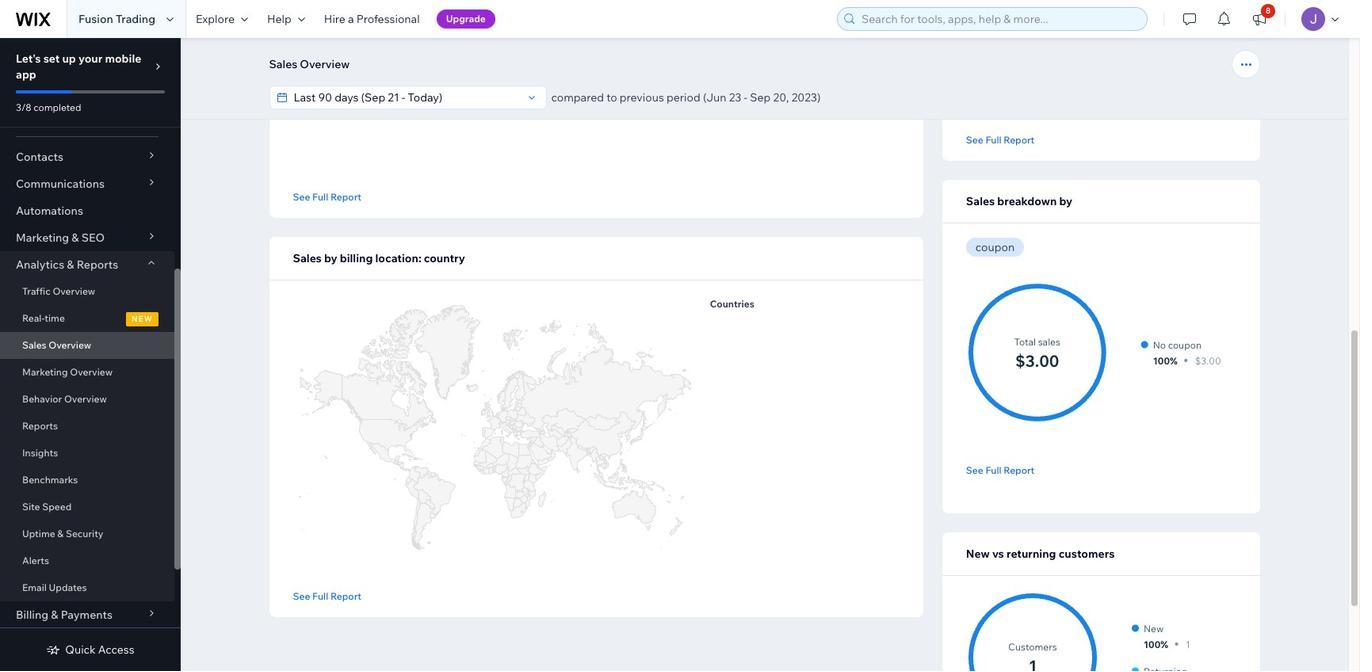 Task type: locate. For each thing, give the bounding box(es) containing it.
returning
[[1007, 547, 1057, 561]]

professional
[[357, 12, 420, 26]]

0 vertical spatial marketing
[[16, 231, 69, 245]]

overview down hire
[[300, 57, 350, 71]]

hire
[[324, 12, 346, 26]]

benchmarks link
[[0, 467, 174, 494]]

see full report
[[967, 134, 1035, 146], [293, 191, 362, 203], [967, 464, 1035, 476], [293, 590, 362, 602]]

marketing up 'behavior'
[[22, 366, 68, 378]]

uptime & security link
[[0, 521, 174, 548]]

1 vertical spatial sales overview
[[22, 339, 91, 351]]

report
[[1004, 134, 1035, 146], [331, 191, 362, 203], [1004, 464, 1035, 476], [331, 590, 362, 602]]

country
[[424, 251, 465, 266]]

0 horizontal spatial sales overview
[[22, 339, 91, 351]]

coupon
[[976, 240, 1015, 255]]

0 vertical spatial sales overview
[[269, 57, 350, 71]]

& down marketing & seo on the top
[[67, 258, 74, 272]]

0 horizontal spatial by
[[324, 251, 338, 266]]

marketing inside dropdown button
[[16, 231, 69, 245]]

updates
[[49, 582, 87, 594]]

sidebar element
[[0, 38, 181, 672]]

sales overview inside sidebar "element"
[[22, 339, 91, 351]]

marketing up the analytics
[[16, 231, 69, 245]]

insights
[[22, 447, 58, 459]]

mobile
[[105, 52, 141, 66]]

let's set up your mobile app
[[16, 52, 141, 82]]

1 horizontal spatial sales overview
[[269, 57, 350, 71]]

0 horizontal spatial reports
[[22, 420, 58, 432]]

sales breakdown by
[[967, 194, 1073, 209]]

speed
[[42, 501, 72, 513]]

customers
[[1059, 547, 1115, 561]]

completed
[[34, 102, 81, 113]]

reports down seo on the left top of page
[[77, 258, 118, 272]]

marketing overview
[[22, 366, 113, 378]]

sales overview inside button
[[269, 57, 350, 71]]

analytics
[[16, 258, 64, 272]]

sales down help button
[[269, 57, 298, 71]]

& left seo on the left top of page
[[72, 231, 79, 245]]

site
[[22, 501, 40, 513]]

see
[[967, 134, 984, 146], [293, 191, 310, 203], [967, 464, 984, 476], [293, 590, 310, 602]]

overview for the traffic overview link
[[53, 286, 95, 297]]

analytics & reports button
[[0, 251, 174, 278]]

8
[[1267, 6, 1271, 16]]

& right uptime
[[57, 528, 64, 540]]

-
[[744, 90, 748, 105]]

email updates link
[[0, 575, 174, 602]]

overview down sales overview link
[[70, 366, 113, 378]]

overview up marketing overview
[[49, 339, 91, 351]]

reports inside dropdown button
[[77, 258, 118, 272]]

overview for 'behavior overview' link
[[64, 393, 107, 405]]

uptime & security
[[22, 528, 104, 540]]

contacts button
[[0, 144, 174, 171]]

0 vertical spatial by
[[1060, 194, 1073, 209]]

sales inside sales overview button
[[269, 57, 298, 71]]

Search for tools, apps, help & more... field
[[857, 8, 1143, 30]]

compared to previous period (jun 23 - sep 20, 2023)
[[552, 90, 821, 105]]

& right billing
[[51, 608, 58, 623]]

behavior
[[22, 393, 62, 405]]

let's
[[16, 52, 41, 66]]

reports up insights
[[22, 420, 58, 432]]

your
[[79, 52, 103, 66]]

marketing
[[16, 231, 69, 245], [22, 366, 68, 378]]

full
[[986, 134, 1002, 146], [313, 191, 329, 203], [986, 464, 1002, 476], [313, 590, 329, 602]]

billing
[[16, 608, 48, 623]]

overview down analytics & reports
[[53, 286, 95, 297]]

& inside dropdown button
[[51, 608, 58, 623]]

2023)
[[792, 90, 821, 105]]

overview down marketing overview link
[[64, 393, 107, 405]]

& for marketing
[[72, 231, 79, 245]]

new
[[967, 547, 990, 561]]

traffic overview link
[[0, 278, 174, 305]]

analytics & reports
[[16, 258, 118, 272]]

overview inside button
[[300, 57, 350, 71]]

communications
[[16, 177, 105, 191]]

&
[[72, 231, 79, 245], [67, 258, 74, 272], [57, 528, 64, 540], [51, 608, 58, 623]]

3/8
[[16, 102, 31, 113]]

reports link
[[0, 413, 174, 440]]

& for uptime
[[57, 528, 64, 540]]

upgrade
[[446, 13, 486, 25]]

1 vertical spatial marketing
[[22, 366, 68, 378]]

help button
[[258, 0, 315, 38]]

by left billing
[[324, 251, 338, 266]]

set
[[43, 52, 60, 66]]

sales overview
[[269, 57, 350, 71], [22, 339, 91, 351]]

alerts link
[[0, 548, 174, 575]]

explore
[[196, 12, 235, 26]]

payments
[[61, 608, 113, 623]]

quick access
[[65, 643, 135, 657]]

sales down 'real-'
[[22, 339, 46, 351]]

None field
[[289, 86, 522, 109]]

overview for marketing overview link
[[70, 366, 113, 378]]

hire a professional
[[324, 12, 420, 26]]

1 vertical spatial by
[[324, 251, 338, 266]]

sales
[[269, 57, 298, 71], [967, 194, 995, 209], [293, 251, 322, 266], [22, 339, 46, 351]]

marketing overview link
[[0, 359, 174, 386]]

0 vertical spatial reports
[[77, 258, 118, 272]]

sales overview down help button
[[269, 57, 350, 71]]

previous
[[620, 90, 664, 105]]

overview
[[300, 57, 350, 71], [53, 286, 95, 297], [49, 339, 91, 351], [70, 366, 113, 378], [64, 393, 107, 405]]

sales overview down the time
[[22, 339, 91, 351]]

by right breakdown
[[1060, 194, 1073, 209]]

1 horizontal spatial reports
[[77, 258, 118, 272]]

uptime
[[22, 528, 55, 540]]



Task type: vqa. For each thing, say whether or not it's contained in the screenshot.
The Contacts POPUP BUTTON
yes



Task type: describe. For each thing, give the bounding box(es) containing it.
compared
[[552, 90, 604, 105]]

real-
[[22, 312, 45, 324]]

site speed link
[[0, 494, 174, 521]]

new
[[132, 314, 153, 324]]

quick
[[65, 643, 96, 657]]

benchmarks
[[22, 474, 78, 486]]

period
[[667, 90, 701, 105]]

overview for sales overview link
[[49, 339, 91, 351]]

help
[[267, 12, 292, 26]]

fusion trading
[[79, 12, 155, 26]]

email updates
[[22, 582, 87, 594]]

countries
[[710, 298, 755, 310]]

time
[[45, 312, 65, 324]]

23
[[729, 90, 742, 105]]

traffic overview
[[22, 286, 95, 297]]

access
[[98, 643, 135, 657]]

automations
[[16, 204, 83, 218]]

breakdown
[[998, 194, 1057, 209]]

up
[[62, 52, 76, 66]]

sales overview link
[[0, 332, 174, 359]]

fusion
[[79, 12, 113, 26]]

insights link
[[0, 440, 174, 467]]

sales overview for sales overview link
[[22, 339, 91, 351]]

sales inside sales overview link
[[22, 339, 46, 351]]

a chart. image
[[293, 295, 691, 561]]

automations link
[[0, 197, 174, 224]]

a
[[348, 12, 354, 26]]

& for billing
[[51, 608, 58, 623]]

app
[[16, 67, 36, 82]]

security
[[66, 528, 104, 540]]

email
[[22, 582, 47, 594]]

quick access button
[[46, 643, 135, 657]]

& for analytics
[[67, 258, 74, 272]]

alerts
[[22, 555, 49, 567]]

sales overview button
[[261, 52, 358, 76]]

sales left breakdown
[[967, 194, 995, 209]]

8 button
[[1243, 0, 1278, 38]]

1 vertical spatial reports
[[22, 420, 58, 432]]

new vs returning customers
[[967, 547, 1115, 561]]

sales by billing location: country
[[293, 251, 465, 266]]

site speed
[[22, 501, 72, 513]]

overview for sales overview button
[[300, 57, 350, 71]]

location:
[[376, 251, 422, 266]]

(jun
[[703, 90, 727, 105]]

to
[[607, 90, 617, 105]]

traffic
[[22, 286, 51, 297]]

behavior overview link
[[0, 386, 174, 413]]

1 horizontal spatial by
[[1060, 194, 1073, 209]]

contacts
[[16, 150, 63, 164]]

real-time
[[22, 312, 65, 324]]

marketing for marketing & seo
[[16, 231, 69, 245]]

marketing & seo
[[16, 231, 105, 245]]

trading
[[116, 12, 155, 26]]

3/8 completed
[[16, 102, 81, 113]]

billing & payments button
[[0, 602, 174, 629]]

upgrade button
[[437, 10, 496, 29]]

sales left billing
[[293, 251, 322, 266]]

sales overview for sales overview button
[[269, 57, 350, 71]]

seo
[[81, 231, 105, 245]]

vs
[[993, 547, 1005, 561]]

hire a professional link
[[315, 0, 430, 38]]

communications button
[[0, 171, 174, 197]]

marketing for marketing overview
[[22, 366, 68, 378]]

behavior overview
[[22, 393, 107, 405]]

billing
[[340, 251, 373, 266]]

20,
[[774, 90, 790, 105]]

billing & payments
[[16, 608, 113, 623]]

marketing & seo button
[[0, 224, 174, 251]]

sep
[[750, 90, 771, 105]]



